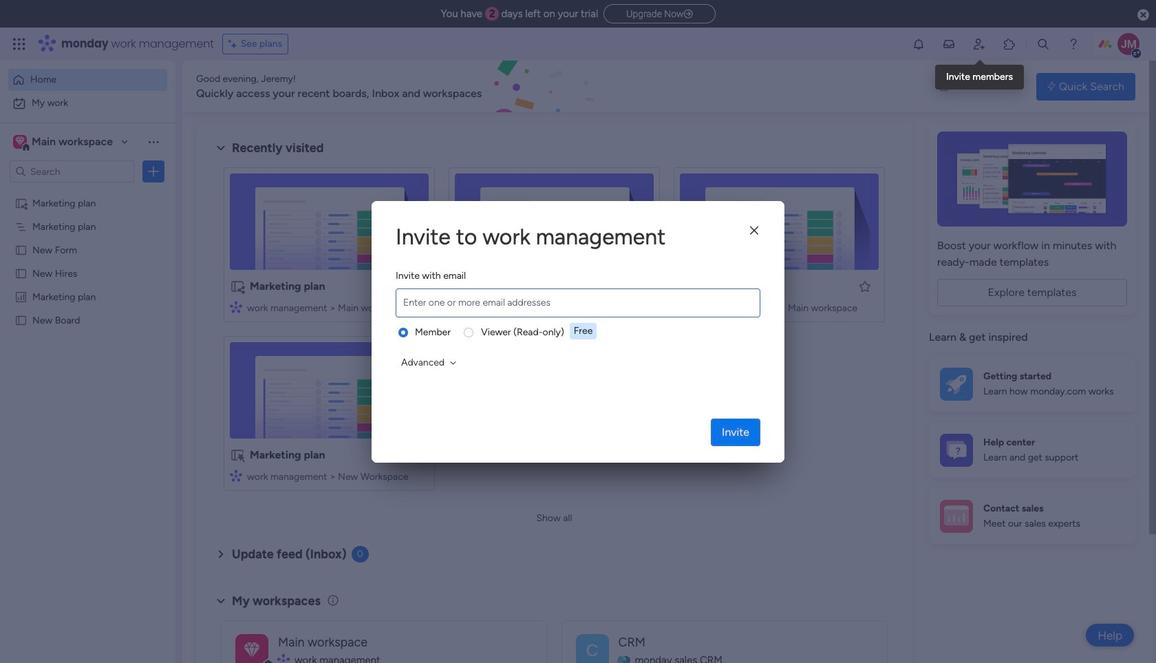 Task type: locate. For each thing, give the bounding box(es) containing it.
1 vertical spatial public board image
[[14, 266, 28, 280]]

2 component image from the left
[[455, 301, 468, 313]]

angle down image
[[450, 358, 457, 367]]

open update feed (inbox) image
[[213, 546, 229, 563]]

2 horizontal spatial component image
[[680, 301, 693, 313]]

0 vertical spatial public board image
[[14, 243, 28, 256]]

public board image right add to favorites image
[[680, 279, 695, 294]]

component image down shareable board image
[[230, 301, 242, 313]]

2 public board image from the left
[[680, 279, 695, 294]]

component image for remove from favorites image
[[230, 301, 242, 313]]

0 horizontal spatial component image
[[230, 469, 242, 482]]

option
[[8, 69, 167, 91], [8, 92, 167, 114], [0, 190, 176, 193]]

dapulse close image
[[1138, 8, 1150, 22]]

1 vertical spatial option
[[8, 92, 167, 114]]

component image for add to favorites image
[[455, 301, 468, 313]]

workspace image
[[576, 634, 609, 663], [244, 638, 260, 663]]

2 vertical spatial public board image
[[14, 313, 28, 326]]

0 horizontal spatial component image
[[230, 301, 242, 313]]

component image
[[680, 301, 693, 313], [230, 469, 242, 482], [278, 654, 290, 663]]

jeremy miller image
[[1118, 33, 1140, 55]]

list box
[[0, 188, 176, 517]]

add to favorites image
[[633, 279, 647, 293]]

shareable board image
[[230, 279, 245, 294]]

public board image down shareable board icon on the top left
[[14, 243, 28, 256]]

1 component image from the left
[[230, 301, 242, 313]]

1 public board image from the top
[[14, 243, 28, 256]]

0 horizontal spatial public board image
[[455, 279, 470, 294]]

close my workspaces image
[[213, 593, 229, 609]]

close image
[[751, 226, 759, 236]]

1 horizontal spatial component image
[[278, 654, 290, 663]]

getting started element
[[930, 356, 1136, 411]]

workspace selection element
[[13, 134, 115, 151]]

Enter one or more email addresses text field
[[399, 289, 757, 317]]

add to favorites image
[[859, 279, 872, 293]]

1 horizontal spatial component image
[[455, 301, 468, 313]]

component image up angle down icon
[[455, 301, 468, 313]]

0 element
[[352, 546, 369, 563]]

public board image down public dashboard image
[[14, 313, 28, 326]]

1 horizontal spatial workspace image
[[576, 634, 609, 663]]

public board image right remove from favorites image
[[455, 279, 470, 294]]

public board image up public dashboard image
[[14, 266, 28, 280]]

2 public board image from the top
[[14, 266, 28, 280]]

1 public board image from the left
[[455, 279, 470, 294]]

workspace image
[[13, 134, 27, 149], [15, 134, 25, 149], [235, 634, 269, 663]]

2 vertical spatial component image
[[278, 654, 290, 663]]

component image
[[230, 301, 242, 313], [455, 301, 468, 313]]

public board image
[[455, 279, 470, 294], [680, 279, 695, 294]]

1 horizontal spatial public board image
[[680, 279, 695, 294]]

Search in workspace field
[[29, 164, 115, 179]]

quick search results list box
[[213, 156, 897, 507]]

public board image
[[14, 243, 28, 256], [14, 266, 28, 280], [14, 313, 28, 326]]

help center element
[[930, 422, 1136, 478]]

close recently visited image
[[213, 140, 229, 156]]

2 vertical spatial option
[[0, 190, 176, 193]]



Task type: describe. For each thing, give the bounding box(es) containing it.
remove from favorites image
[[408, 279, 422, 293]]

0 vertical spatial option
[[8, 69, 167, 91]]

v2 bolt switch image
[[1048, 79, 1056, 94]]

public dashboard image
[[14, 290, 28, 303]]

public board image for topmost component icon
[[680, 279, 695, 294]]

search everything image
[[1037, 37, 1051, 51]]

monday marketplace image
[[1003, 37, 1017, 51]]

select product image
[[12, 37, 26, 51]]

templates image image
[[942, 132, 1124, 227]]

dapulse rightstroke image
[[684, 9, 693, 19]]

public template board image
[[230, 448, 245, 463]]

update feed image
[[943, 37, 956, 51]]

help image
[[1067, 37, 1081, 51]]

public board image for component image for add to favorites image
[[455, 279, 470, 294]]

notifications image
[[912, 37, 926, 51]]

shareable board image
[[14, 196, 28, 209]]

contact sales element
[[930, 489, 1136, 544]]

1 vertical spatial component image
[[230, 469, 242, 482]]

0 vertical spatial component image
[[680, 301, 693, 313]]

0 horizontal spatial workspace image
[[244, 638, 260, 663]]

see plans image
[[228, 36, 241, 52]]

invite members image
[[973, 37, 987, 51]]

v2 user feedback image
[[941, 79, 951, 94]]

3 public board image from the top
[[14, 313, 28, 326]]



Task type: vqa. For each thing, say whether or not it's contained in the screenshot.
v2 like image in the top left of the page's slider arrow image
no



